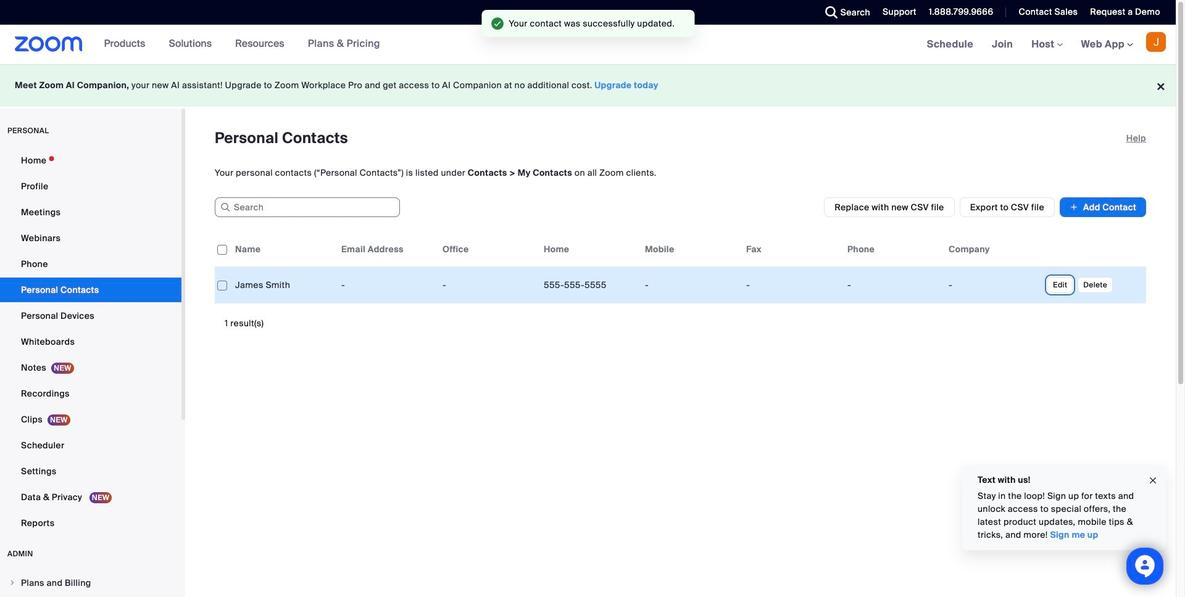 Task type: locate. For each thing, give the bounding box(es) containing it.
application
[[215, 232, 1156, 313]]

2 cell from the left
[[944, 273, 1046, 298]]

cell
[[843, 273, 944, 298], [944, 273, 1046, 298]]

banner
[[0, 25, 1177, 65]]

right image
[[9, 580, 16, 587]]

product information navigation
[[95, 25, 390, 64]]

menu item
[[0, 572, 182, 595]]

profile picture image
[[1147, 32, 1167, 52]]

close image
[[1149, 474, 1159, 488]]

footer
[[0, 64, 1177, 107]]



Task type: vqa. For each thing, say whether or not it's contained in the screenshot.
the /year/user
no



Task type: describe. For each thing, give the bounding box(es) containing it.
zoom logo image
[[15, 36, 83, 52]]

personal menu menu
[[0, 148, 182, 537]]

add image
[[1070, 201, 1079, 214]]

Search Contacts Input text field
[[215, 198, 400, 217]]

1 cell from the left
[[843, 273, 944, 298]]

success image
[[492, 17, 504, 30]]

meetings navigation
[[918, 25, 1177, 65]]



